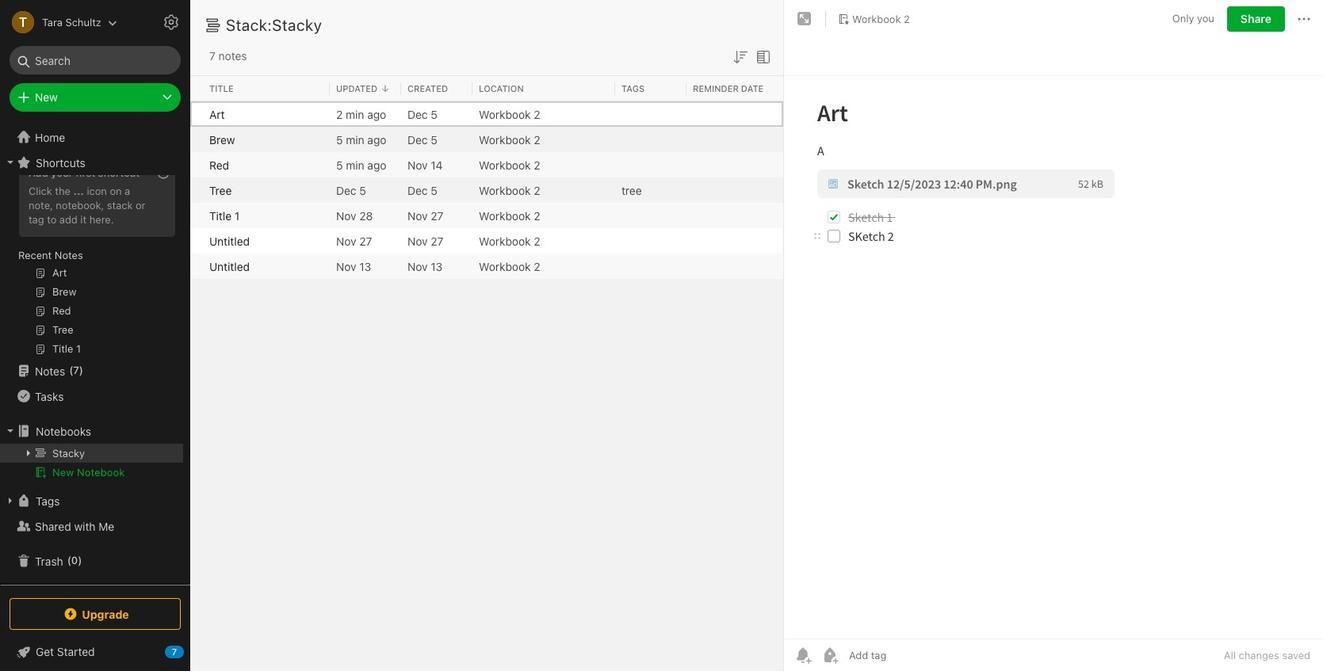 Task type: locate. For each thing, give the bounding box(es) containing it.
upgrade button
[[10, 599, 181, 631]]

title
[[209, 83, 234, 93], [209, 209, 232, 223]]

( right trash
[[67, 555, 71, 567]]

1 vertical spatial title
[[209, 209, 232, 223]]

new
[[35, 90, 58, 104], [52, 466, 74, 479]]

2 13 from the left
[[431, 260, 443, 273]]

expand note image
[[796, 10, 815, 29]]

notes
[[55, 249, 83, 262], [35, 364, 65, 378]]

) right trash
[[78, 555, 82, 567]]

only you
[[1173, 12, 1215, 25]]

all changes saved
[[1225, 650, 1311, 662]]

)
[[79, 364, 83, 377], [78, 555, 82, 567]]

nov 28
[[336, 209, 373, 223]]

tags button
[[0, 489, 183, 514]]

1 title from the top
[[209, 83, 234, 93]]

shortcut
[[98, 167, 140, 179]]

3 ago from the top
[[368, 158, 387, 172]]

( inside trash ( 0 )
[[67, 555, 71, 567]]

7 left click to collapse icon
[[172, 647, 177, 658]]

1 horizontal spatial nov 13
[[408, 260, 443, 273]]

3 min from the top
[[346, 158, 365, 172]]

tasks
[[35, 390, 64, 403]]

14
[[431, 158, 443, 172]]

27 for 27
[[431, 234, 444, 248]]

) inside trash ( 0 )
[[78, 555, 82, 567]]

View options field
[[750, 46, 773, 66]]

trash ( 0 )
[[35, 555, 82, 568]]

notebooks
[[36, 425, 91, 438]]

( for notes
[[69, 364, 73, 377]]

13
[[360, 260, 371, 273], [431, 260, 443, 273]]

workbook
[[853, 12, 901, 25], [479, 107, 531, 121], [479, 133, 531, 146], [479, 158, 531, 172], [479, 184, 531, 197], [479, 209, 531, 223], [479, 234, 531, 248], [479, 260, 531, 273]]

on
[[110, 185, 122, 197]]

add your first shortcut
[[29, 167, 140, 179]]

trash
[[35, 555, 63, 568]]

new left notebook
[[52, 466, 74, 479]]

group
[[0, 152, 183, 365]]

new for new notebook
[[52, 466, 74, 479]]

min down updated
[[346, 107, 364, 121]]

0 vertical spatial 7
[[209, 49, 216, 63]]

7 up tasks button
[[73, 364, 79, 377]]

tags inside button
[[36, 495, 60, 508]]

More actions field
[[1295, 6, 1314, 32]]

1 vertical spatial new
[[52, 466, 74, 479]]

nov 27 for 28
[[408, 209, 444, 223]]

( up tasks button
[[69, 364, 73, 377]]

tree
[[209, 184, 232, 197]]

notes right recent
[[55, 249, 83, 262]]

0 vertical spatial tags
[[622, 83, 645, 93]]

7 notes
[[209, 49, 247, 63]]

nov
[[408, 158, 428, 172], [336, 209, 357, 223], [408, 209, 428, 223], [336, 234, 357, 248], [408, 234, 428, 248], [336, 260, 357, 273], [408, 260, 428, 273]]

home link
[[0, 125, 190, 150]]

notes
[[219, 49, 247, 63]]

0 vertical spatial new
[[35, 90, 58, 104]]

27 for 28
[[431, 209, 444, 223]]

5 min ago for dec 5
[[336, 133, 387, 146]]

2 ago from the top
[[368, 133, 387, 146]]

5 up 14
[[431, 133, 438, 146]]

1 untitled from the top
[[209, 234, 250, 248]]

note window element
[[785, 0, 1324, 672]]

workbook 2
[[853, 12, 910, 25], [479, 107, 541, 121], [479, 133, 541, 146], [479, 158, 541, 172], [479, 184, 541, 197], [479, 209, 541, 223], [479, 234, 541, 248], [479, 260, 541, 273]]

min for nov 14
[[346, 158, 365, 172]]

7 left notes
[[209, 49, 216, 63]]

...
[[73, 185, 84, 197]]

7 for 7 notes
[[209, 49, 216, 63]]

( inside notes ( 7 )
[[69, 364, 73, 377]]

ago for dec
[[368, 133, 387, 146]]

1 13 from the left
[[360, 260, 371, 273]]

add a reminder image
[[794, 646, 813, 666]]

(
[[69, 364, 73, 377], [67, 555, 71, 567]]

shortcuts
[[36, 156, 86, 169]]

1 vertical spatial ago
[[368, 133, 387, 146]]

title for title
[[209, 83, 234, 93]]

0 vertical spatial (
[[69, 364, 73, 377]]

0 horizontal spatial 13
[[360, 260, 371, 273]]

1 vertical spatial min
[[346, 133, 365, 146]]

ago down 2 min ago
[[368, 133, 387, 146]]

0 horizontal spatial tags
[[36, 495, 60, 508]]

2 untitled from the top
[[209, 260, 250, 273]]

1 horizontal spatial 13
[[431, 260, 443, 273]]

5
[[431, 107, 438, 121], [336, 133, 343, 146], [431, 133, 438, 146], [336, 158, 343, 172], [360, 184, 366, 197], [431, 184, 438, 197]]

new notebook button
[[0, 463, 183, 482]]

ago for nov
[[368, 158, 387, 172]]

dec 5
[[408, 107, 438, 121], [408, 133, 438, 146], [336, 184, 366, 197], [408, 184, 438, 197]]

2 min from the top
[[346, 133, 365, 146]]

tags
[[622, 83, 645, 93], [36, 495, 60, 508]]

notes up tasks
[[35, 364, 65, 378]]

reminder
[[693, 83, 739, 93]]

1 horizontal spatial 7
[[172, 647, 177, 658]]

your
[[51, 167, 73, 179]]

dec 5 up "nov 28"
[[336, 184, 366, 197]]

cell
[[190, 102, 203, 127], [687, 127, 784, 152], [687, 152, 784, 178], [687, 178, 784, 203], [687, 203, 784, 228], [687, 254, 784, 279], [0, 444, 183, 463]]

5 down 14
[[431, 184, 438, 197]]

1 vertical spatial (
[[67, 555, 71, 567]]

tags inside row group
[[622, 83, 645, 93]]

2 5 min ago from the top
[[336, 158, 387, 172]]

1 vertical spatial 7
[[73, 364, 79, 377]]

0 vertical spatial untitled
[[209, 234, 250, 248]]

2 horizontal spatial 7
[[209, 49, 216, 63]]

7 inside the note list element
[[209, 49, 216, 63]]

1 row group from the top
[[190, 76, 784, 102]]

notebooks link
[[0, 419, 183, 444]]

row group
[[190, 76, 784, 102], [190, 102, 784, 279]]

5 up "nov 28"
[[336, 158, 343, 172]]

1 5 min ago from the top
[[336, 133, 387, 146]]

1 vertical spatial notes
[[35, 364, 65, 378]]

recent
[[18, 249, 52, 262]]

27
[[431, 209, 444, 223], [360, 234, 372, 248], [431, 234, 444, 248]]

0 horizontal spatial 7
[[73, 364, 79, 377]]

untitled
[[209, 234, 250, 248], [209, 260, 250, 273]]

2 vertical spatial min
[[346, 158, 365, 172]]

1 horizontal spatial tags
[[622, 83, 645, 93]]

ago
[[367, 107, 387, 121], [368, 133, 387, 146], [368, 158, 387, 172]]

group containing add your first shortcut
[[0, 152, 183, 365]]

7
[[209, 49, 216, 63], [73, 364, 79, 377], [172, 647, 177, 658]]

reminder date
[[693, 83, 764, 93]]

0 vertical spatial ago
[[367, 107, 387, 121]]

) for trash
[[78, 555, 82, 567]]

0 vertical spatial )
[[79, 364, 83, 377]]

7 for 7
[[172, 647, 177, 658]]

new up home
[[35, 90, 58, 104]]

title up art
[[209, 83, 234, 93]]

min
[[346, 107, 364, 121], [346, 133, 365, 146], [346, 158, 365, 172]]

2 title from the top
[[209, 209, 232, 223]]

shared with me
[[35, 520, 114, 533]]

min down 2 min ago
[[346, 133, 365, 146]]

get
[[36, 646, 54, 659]]

schultz
[[65, 15, 101, 28]]

dec
[[408, 107, 428, 121], [408, 133, 428, 146], [336, 184, 357, 197], [408, 184, 428, 197]]

click
[[29, 185, 52, 197]]

None search field
[[21, 46, 170, 75]]

7 inside help and learning task checklist field
[[172, 647, 177, 658]]

ago left nov 14 on the left top
[[368, 158, 387, 172]]

0 vertical spatial title
[[209, 83, 234, 93]]

notebook,
[[56, 199, 104, 212]]

new inside 'button'
[[52, 466, 74, 479]]

with
[[74, 520, 96, 533]]

new notebook group
[[0, 444, 183, 489]]

5 min ago
[[336, 133, 387, 146], [336, 158, 387, 172]]

2
[[904, 12, 910, 25], [336, 107, 343, 121], [534, 107, 541, 121], [534, 133, 541, 146], [534, 158, 541, 172], [534, 184, 541, 197], [534, 209, 541, 223], [534, 234, 541, 248], [534, 260, 541, 273]]

( for trash
[[67, 555, 71, 567]]

ago down updated
[[367, 107, 387, 121]]

expand tags image
[[4, 495, 17, 508]]

share button
[[1228, 6, 1286, 32]]

get started
[[36, 646, 95, 659]]

2 vertical spatial 7
[[172, 647, 177, 658]]

here.
[[89, 213, 114, 226]]

Add tag field
[[848, 649, 967, 663]]

art
[[209, 107, 225, 121]]

title for title 1
[[209, 209, 232, 223]]

nov 27
[[408, 209, 444, 223], [336, 234, 372, 248], [408, 234, 444, 248]]

1 vertical spatial )
[[78, 555, 82, 567]]

started
[[57, 646, 95, 659]]

updated
[[336, 83, 378, 93]]

new inside popup button
[[35, 90, 58, 104]]

dec down created
[[408, 107, 428, 121]]

workbook 2 inside button
[[853, 12, 910, 25]]

tree containing home
[[0, 125, 190, 585]]

title left the 1
[[209, 209, 232, 223]]

tree
[[0, 125, 190, 585]]

1 vertical spatial tags
[[36, 495, 60, 508]]

1 vertical spatial untitled
[[209, 260, 250, 273]]

me
[[99, 520, 114, 533]]

2 row group from the top
[[190, 102, 784, 279]]

you
[[1198, 12, 1215, 25]]

click the ...
[[29, 185, 84, 197]]

2 vertical spatial ago
[[368, 158, 387, 172]]

) up tasks button
[[79, 364, 83, 377]]

) inside notes ( 7 )
[[79, 364, 83, 377]]

1 vertical spatial 5 min ago
[[336, 158, 387, 172]]

0 vertical spatial 5 min ago
[[336, 133, 387, 146]]

28
[[360, 209, 373, 223]]

tree
[[622, 184, 642, 197]]

add tag image
[[821, 646, 840, 666]]

shared
[[35, 520, 71, 533]]

0 vertical spatial min
[[346, 107, 364, 121]]

share
[[1241, 12, 1272, 25]]

min up "nov 28"
[[346, 158, 365, 172]]

0 vertical spatial notes
[[55, 249, 83, 262]]

0 horizontal spatial nov 13
[[336, 260, 371, 273]]



Task type: describe. For each thing, give the bounding box(es) containing it.
1
[[235, 209, 240, 223]]

1 nov 13 from the left
[[336, 260, 371, 273]]

5 up 28
[[360, 184, 366, 197]]

workbook inside button
[[853, 12, 901, 25]]

notes ( 7 )
[[35, 364, 83, 378]]

stack:stacky
[[226, 16, 322, 34]]

recent notes
[[18, 249, 83, 262]]

nov 14
[[408, 158, 443, 172]]

5 down 2 min ago
[[336, 133, 343, 146]]

brew
[[209, 133, 235, 146]]

home
[[35, 130, 65, 144]]

Note Editor text field
[[785, 76, 1324, 639]]

shared with me link
[[0, 514, 183, 539]]

all
[[1225, 650, 1237, 662]]

5 min ago for nov 14
[[336, 158, 387, 172]]

tara
[[42, 15, 63, 28]]

red
[[209, 158, 229, 172]]

or
[[136, 199, 146, 212]]

2 min ago
[[336, 107, 387, 121]]

tasks button
[[0, 384, 183, 409]]

note,
[[29, 199, 53, 212]]

new button
[[10, 83, 181, 112]]

first
[[76, 167, 95, 179]]

icon on a note, notebook, stack or tag to add it here.
[[29, 185, 146, 226]]

notes inside group
[[55, 249, 83, 262]]

tara schultz
[[42, 15, 101, 28]]

settings image
[[162, 13, 181, 32]]

note list element
[[190, 0, 785, 672]]

upgrade
[[82, 608, 129, 622]]

Search text field
[[21, 46, 170, 75]]

stack
[[107, 199, 133, 212]]

Sort field
[[731, 46, 750, 66]]

Help and Learning task checklist field
[[0, 640, 190, 666]]

7 inside notes ( 7 )
[[73, 364, 79, 377]]

notebook
[[77, 466, 125, 479]]

Account field
[[0, 6, 117, 38]]

a
[[125, 185, 130, 197]]

created
[[408, 83, 448, 93]]

row group containing title
[[190, 76, 784, 102]]

min for dec 5
[[346, 133, 365, 146]]

the
[[55, 185, 71, 197]]

tag
[[29, 213, 44, 226]]

) for notes
[[79, 364, 83, 377]]

workbook 2 button
[[833, 8, 916, 30]]

dec down nov 14 on the left top
[[408, 184, 428, 197]]

notes inside notes ( 7 )
[[35, 364, 65, 378]]

0
[[71, 555, 78, 567]]

click to collapse image
[[184, 643, 196, 662]]

changes
[[1239, 650, 1280, 662]]

to
[[47, 213, 57, 226]]

it
[[80, 213, 87, 226]]

new for new
[[35, 90, 58, 104]]

more actions image
[[1295, 10, 1314, 29]]

new notebook
[[52, 466, 125, 479]]

2 inside button
[[904, 12, 910, 25]]

5 down created
[[431, 107, 438, 121]]

saved
[[1283, 650, 1311, 662]]

dec 5 down created
[[408, 107, 438, 121]]

location
[[479, 83, 524, 93]]

dec 5 down nov 14 on the left top
[[408, 184, 438, 197]]

shortcuts button
[[0, 150, 183, 175]]

nov 27 for 27
[[408, 234, 444, 248]]

expand notebooks image
[[4, 425, 17, 438]]

untitled for nov 13
[[209, 260, 250, 273]]

1 min from the top
[[346, 107, 364, 121]]

date
[[742, 83, 764, 93]]

icon
[[87, 185, 107, 197]]

dec up "nov 28"
[[336, 184, 357, 197]]

arrow image
[[22, 447, 35, 460]]

add
[[29, 167, 48, 179]]

add
[[59, 213, 78, 226]]

dec 5 up nov 14 on the left top
[[408, 133, 438, 146]]

title 1
[[209, 209, 240, 223]]

only
[[1173, 12, 1195, 25]]

1 ago from the top
[[367, 107, 387, 121]]

sort options image
[[731, 47, 750, 66]]

2 nov 13 from the left
[[408, 260, 443, 273]]

untitled for nov 27
[[209, 234, 250, 248]]

dec up nov 14 on the left top
[[408, 133, 428, 146]]

row group containing art
[[190, 102, 784, 279]]



Task type: vqa. For each thing, say whether or not it's contained in the screenshot.
Font color icon at the top
no



